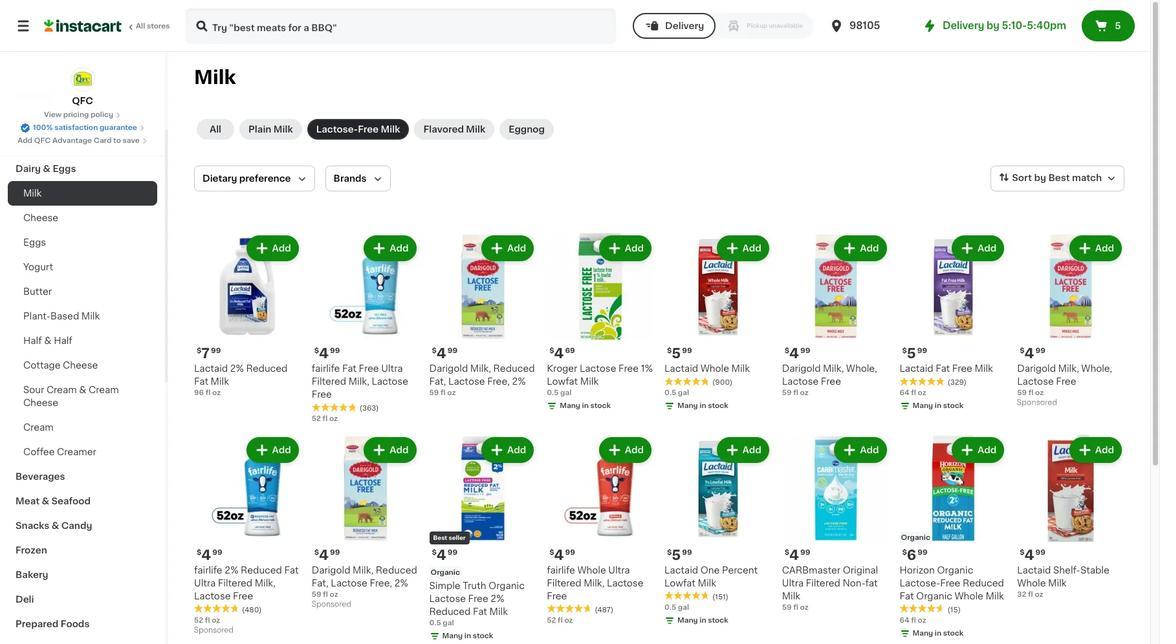 Task type: describe. For each thing, give the bounding box(es) containing it.
by for delivery
[[987, 21, 1000, 30]]

bakery link
[[8, 563, 157, 588]]

all stores
[[136, 23, 170, 30]]

100%
[[33, 124, 53, 131]]

cheese inside sour cream & cream cheese
[[23, 399, 58, 408]]

simple truth organic lactose free 2% reduced fat milk 0.5 gal
[[430, 582, 525, 627]]

sponsored badge image for fat,
[[312, 601, 351, 609]]

fat inside simple truth organic lactose free 2% reduced fat milk 0.5 gal
[[473, 608, 488, 617]]

add button for lactaid shelf-stable whole milk
[[1071, 439, 1121, 462]]

meat & seafood
[[16, 497, 91, 506]]

plant-based milk
[[23, 312, 100, 321]]

milk inside simple truth organic lactose free 2% reduced fat milk 0.5 gal
[[490, 608, 508, 617]]

shelf-
[[1054, 566, 1081, 575]]

milk inside lactaid 2% reduced fat milk 96 fl oz
[[211, 377, 229, 386]]

1 half from the left
[[23, 337, 42, 346]]

eggs link
[[8, 230, 157, 255]]

lactose-free milk link
[[307, 119, 409, 140]]

52 for lactose
[[194, 617, 203, 624]]

1 vertical spatial free,
[[370, 579, 392, 588]]

69
[[566, 347, 575, 355]]

add button for fairlife fat free ultra filtered milk, lactose free
[[365, 237, 415, 260]]

plain milk
[[249, 125, 293, 134]]

1 darigold milk, whole, lactose free 59 fl oz from the left
[[783, 364, 878, 397]]

lactose inside simple truth organic lactose free 2% reduced fat milk 0.5 gal
[[430, 595, 466, 604]]

cream link
[[8, 416, 157, 440]]

fat
[[866, 579, 878, 588]]

organic up $ 6 99
[[902, 534, 931, 542]]

foods
[[61, 620, 90, 629]]

lactose inside fairlife whole ultra filtered milk, lactose free
[[607, 579, 644, 588]]

brands button
[[325, 166, 391, 192]]

32
[[1018, 591, 1027, 599]]

99 for add button associated with darigold milk, whole, lactose free
[[801, 347, 811, 355]]

qfc link
[[70, 67, 95, 107]]

lactaid whole milk
[[665, 364, 750, 373]]

sort by
[[1013, 174, 1047, 183]]

cream down 'cottage cheese'
[[47, 386, 77, 395]]

meat & seafood link
[[8, 489, 157, 514]]

add for kroger lactose free 1% lowfat milk
[[625, 244, 644, 253]]

candy
[[61, 522, 92, 531]]

fl inside lactaid 2% reduced fat milk 96 fl oz
[[206, 390, 211, 397]]

many in stock for lactaid one percent lowfat milk
[[678, 617, 729, 624]]

$ for add button for lactaid one percent lowfat milk
[[667, 549, 672, 556]]

0 vertical spatial fat,
[[430, 377, 446, 386]]

dairy & eggs link
[[8, 157, 157, 181]]

flavored
[[424, 125, 464, 134]]

cream up coffee
[[23, 423, 54, 432]]

instacart logo image
[[44, 18, 122, 34]]

dairy & eggs
[[16, 164, 76, 174]]

milk, inside fairlife whole ultra filtered milk, lactose free
[[584, 579, 605, 588]]

preference
[[239, 174, 291, 183]]

cottage cheese
[[23, 361, 98, 370]]

qfc logo image
[[70, 67, 95, 92]]

add button for kroger lactose free 1% lowfat milk
[[601, 237, 651, 260]]

delivery by 5:10-5:40pm link
[[923, 18, 1067, 34]]

lactaid one percent lowfat milk
[[665, 566, 758, 588]]

yogurt
[[23, 263, 53, 272]]

5:10-
[[1003, 21, 1028, 30]]

0 horizontal spatial qfc
[[34, 137, 51, 144]]

2% inside fairlife 2% reduced fat ultra filtered milk, lactose free
[[225, 566, 239, 575]]

$ for add button corresponding to lactaid whole milk
[[667, 347, 672, 355]]

sour cream & cream cheese
[[23, 386, 119, 408]]

lactose- inside horizon organic lactose-free reduced fat organic whole milk
[[900, 579, 941, 588]]

99 for add button corresponding to lactaid whole milk
[[683, 347, 692, 355]]

fat inside fairlife 2% reduced fat ultra filtered milk, lactose free
[[285, 566, 299, 575]]

sponsored badge image for lactose
[[1018, 400, 1057, 407]]

& inside sour cream & cream cheese
[[79, 386, 86, 395]]

brands
[[334, 174, 367, 183]]

butter link
[[8, 280, 157, 304]]

2% inside lactaid 2% reduced fat milk 96 fl oz
[[230, 364, 244, 373]]

milk inside the flavored milk link
[[466, 125, 486, 134]]

in for lactaid one percent lowfat milk
[[700, 617, 707, 624]]

lactaid for lactaid fat free milk
[[900, 364, 934, 373]]

64 for 5
[[900, 390, 910, 397]]

non-
[[843, 579, 866, 588]]

99 for add button corresponding to horizon organic lactose-free reduced fat organic whole milk
[[918, 549, 928, 556]]

5 button
[[1082, 10, 1136, 41]]

dietary preference button
[[194, 166, 315, 192]]

whole inside fairlife whole ultra filtered milk, lactose free
[[578, 566, 606, 575]]

1 whole, from the left
[[847, 364, 878, 373]]

sort
[[1013, 174, 1033, 183]]

milk, inside fairlife 2% reduced fat ultra filtered milk, lactose free
[[255, 579, 276, 588]]

52 fl oz for lactose
[[194, 617, 220, 624]]

delivery for delivery
[[666, 21, 705, 30]]

thanksgiving
[[16, 115, 78, 124]]

kroger lactose free 1% lowfat milk 0.5 gal
[[547, 364, 653, 397]]

produce link
[[8, 132, 157, 157]]

add button for fairlife whole ultra filtered milk, lactose free
[[601, 439, 651, 462]]

milk inside 'lactaid shelf-stable whole milk 32 fl oz'
[[1049, 579, 1067, 588]]

plain
[[249, 125, 272, 134]]

whole inside 'lactaid shelf-stable whole milk 32 fl oz'
[[1018, 579, 1047, 588]]

advantage
[[52, 137, 92, 144]]

99 for add button related to fairlife whole ultra filtered milk, lactose free
[[566, 549, 575, 556]]

frozen
[[16, 546, 47, 555]]

many for lactaid whole milk
[[678, 403, 698, 410]]

add for lactaid one percent lowfat milk
[[743, 446, 762, 455]]

milk inside kroger lactose free 1% lowfat milk 0.5 gal
[[581, 377, 599, 386]]

52 fl oz for free
[[312, 415, 338, 423]]

99 for add button for lactaid one percent lowfat milk
[[683, 549, 692, 556]]

lists link
[[8, 36, 157, 62]]

free inside horizon organic lactose-free reduced fat organic whole milk
[[941, 579, 961, 588]]

filtered inside fairlife whole ultra filtered milk, lactose free
[[547, 579, 582, 588]]

guarantee
[[100, 124, 137, 131]]

lactose inside fairlife fat free ultra filtered milk, lactose free
[[372, 377, 409, 386]]

fairlife for fairlife fat free ultra filtered milk, lactose free
[[312, 364, 340, 373]]

flavored milk
[[424, 125, 486, 134]]

$ 5 99 for lactaid whole milk
[[667, 347, 692, 360]]

eggnog link
[[500, 119, 554, 140]]

cheese link
[[8, 206, 157, 230]]

in down kroger lactose free 1% lowfat milk 0.5 gal
[[582, 403, 589, 410]]

eggs inside eggs "link"
[[23, 238, 46, 247]]

reduced inside lactaid 2% reduced fat milk 96 fl oz
[[246, 364, 288, 373]]

beverages
[[16, 473, 65, 482]]

delivery for delivery by 5:10-5:40pm
[[943, 21, 985, 30]]

$ for add button corresponding to horizon organic lactose-free reduced fat organic whole milk
[[903, 549, 908, 556]]

view pricing policy
[[44, 111, 113, 118]]

$ for add button related to lactaid 2% reduced fat milk
[[197, 347, 202, 355]]

deli
[[16, 596, 34, 605]]

delivery button
[[633, 13, 716, 39]]

& for candy
[[52, 522, 59, 531]]

best for best seller
[[433, 535, 448, 541]]

reduced inside fairlife 2% reduced fat ultra filtered milk, lactose free
[[241, 566, 282, 575]]

beverages link
[[8, 465, 157, 489]]

save
[[123, 137, 140, 144]]

best for best match
[[1049, 174, 1071, 183]]

simple
[[430, 582, 461, 591]]

gal inside kroger lactose free 1% lowfat milk 0.5 gal
[[561, 390, 572, 397]]

bakery
[[16, 571, 48, 580]]

(363)
[[360, 405, 379, 412]]

add qfc advantage card to save
[[18, 137, 140, 144]]

64 for 6
[[900, 617, 910, 624]]

2 half from the left
[[54, 337, 72, 346]]

prepared
[[16, 620, 58, 629]]

lactose inside kroger lactose free 1% lowfat milk 0.5 gal
[[580, 364, 617, 373]]

2 vertical spatial sponsored badge image
[[194, 627, 233, 635]]

0.5 inside simple truth organic lactose free 2% reduced fat milk 0.5 gal
[[430, 620, 441, 627]]

free inside fairlife whole ultra filtered milk, lactose free
[[547, 592, 567, 601]]

organic up simple
[[431, 569, 460, 577]]

add qfc advantage card to save link
[[18, 136, 148, 146]]

deli link
[[8, 588, 157, 612]]

52 for free
[[312, 415, 321, 423]]

dietary preference
[[203, 174, 291, 183]]

1 horizontal spatial qfc
[[72, 96, 93, 106]]

flavored milk link
[[415, 119, 495, 140]]

prepared foods
[[16, 620, 90, 629]]

organic right horizon
[[938, 566, 974, 575]]

2% inside simple truth organic lactose free 2% reduced fat milk 0.5 gal
[[491, 595, 505, 604]]

gal inside simple truth organic lactose free 2% reduced fat milk 0.5 gal
[[443, 620, 454, 627]]

lactaid for lactaid one percent lowfat milk
[[665, 566, 699, 575]]

dairy
[[16, 164, 41, 174]]

by for sort
[[1035, 174, 1047, 183]]

cheese inside cottage cheese link
[[63, 361, 98, 370]]

view pricing policy link
[[44, 110, 121, 120]]

fairlife whole ultra filtered milk, lactose free
[[547, 566, 644, 601]]

1 vertical spatial fat,
[[312, 579, 329, 588]]

frozen link
[[8, 539, 157, 563]]

fl inside 'lactaid shelf-stable whole milk 32 fl oz'
[[1029, 591, 1034, 599]]

many in stock for horizon organic lactose-free reduced fat organic whole milk
[[913, 630, 964, 637]]

all link
[[197, 119, 234, 140]]

stable
[[1081, 566, 1110, 575]]

lowfat inside kroger lactose free 1% lowfat milk 0.5 gal
[[547, 377, 578, 386]]

(329)
[[948, 379, 967, 386]]

2 horizontal spatial 52 fl oz
[[547, 617, 573, 624]]

policy
[[91, 111, 113, 118]]

5 inside button
[[1116, 21, 1122, 30]]

lactose- inside 'link'
[[316, 125, 358, 134]]

snacks & candy link
[[8, 514, 157, 539]]

$ 7 99
[[197, 347, 221, 360]]

add button for darigold milk, whole, lactose free
[[836, 237, 886, 260]]

filtered inside carbmaster original ultra filtered non-fat milk 59 fl oz
[[806, 579, 841, 588]]

coffee creamer link
[[8, 440, 157, 465]]



Task type: vqa. For each thing, say whether or not it's contained in the screenshot.


Task type: locate. For each thing, give the bounding box(es) containing it.
recipes link
[[8, 83, 157, 107]]

add button for lactaid 2% reduced fat milk
[[248, 237, 298, 260]]

0 horizontal spatial free,
[[370, 579, 392, 588]]

creamer
[[57, 448, 96, 457]]

lactaid for lactaid shelf-stable whole milk 32 fl oz
[[1018, 566, 1052, 575]]

qfc
[[72, 96, 93, 106], [34, 137, 51, 144]]

99 inside the $ 7 99
[[211, 347, 221, 355]]

2 whole, from the left
[[1082, 364, 1113, 373]]

lactose-
[[316, 125, 358, 134], [900, 579, 941, 588]]

64 down lactaid fat free milk
[[900, 390, 910, 397]]

stock down simple truth organic lactose free 2% reduced fat milk 0.5 gal
[[473, 633, 494, 640]]

gal down simple
[[443, 620, 454, 627]]

(151)
[[713, 594, 729, 601]]

6
[[908, 549, 917, 562]]

(487)
[[595, 607, 614, 614]]

add for lactaid whole milk
[[743, 244, 762, 253]]

many down simple truth organic lactose free 2% reduced fat milk 0.5 gal
[[443, 633, 463, 640]]

filtered inside fairlife 2% reduced fat ultra filtered milk, lactose free
[[218, 579, 253, 588]]

fairlife for fairlife 2% reduced fat ultra filtered milk, lactose free
[[194, 566, 222, 575]]

2 64 from the top
[[900, 617, 910, 624]]

yogurt link
[[8, 255, 157, 280]]

0.5 gal for lactaid one percent lowfat milk
[[665, 604, 690, 611]]

in
[[582, 403, 589, 410], [700, 403, 707, 410], [935, 403, 942, 410], [700, 617, 707, 624], [935, 630, 942, 637], [465, 633, 471, 640]]

milk inside horizon organic lactose-free reduced fat organic whole milk
[[986, 592, 1005, 601]]

add for carbmaster original ultra filtered non-fat milk
[[861, 446, 880, 455]]

in down lactaid one percent lowfat milk
[[700, 617, 707, 624]]

stock down kroger lactose free 1% lowfat milk 0.5 gal
[[591, 403, 611, 410]]

0 vertical spatial sponsored badge image
[[1018, 400, 1057, 407]]

$ for add button corresponding to carbmaster original ultra filtered non-fat milk
[[785, 549, 790, 556]]

product group containing 6
[[900, 435, 1008, 642]]

all left stores
[[136, 23, 145, 30]]

fairlife inside fairlife whole ultra filtered milk, lactose free
[[547, 566, 575, 575]]

milk inside "plant-based milk" link
[[81, 312, 100, 321]]

64 fl oz for 6
[[900, 617, 927, 624]]

99 for fairlife fat free ultra filtered milk, lactose free add button
[[330, 347, 340, 355]]

card
[[94, 137, 112, 144]]

all for all
[[210, 125, 221, 134]]

filtered
[[312, 377, 346, 386], [218, 579, 253, 588], [547, 579, 582, 588], [806, 579, 841, 588]]

delivery inside button
[[666, 21, 705, 30]]

0 vertical spatial 0.5 gal
[[665, 390, 690, 397]]

& down cottage cheese link
[[79, 386, 86, 395]]

add for lactaid shelf-stable whole milk
[[1096, 446, 1115, 455]]

lactaid shelf-stable whole milk 32 fl oz
[[1018, 566, 1110, 599]]

whole up (15)
[[955, 592, 984, 601]]

stock for lactaid one percent lowfat milk
[[708, 617, 729, 624]]

0 vertical spatial 64 fl oz
[[900, 390, 927, 397]]

organic inside simple truth organic lactose free 2% reduced fat milk 0.5 gal
[[489, 582, 525, 591]]

qfc down 100%
[[34, 137, 51, 144]]

reduced inside horizon organic lactose-free reduced fat organic whole milk
[[963, 579, 1005, 588]]

whole up the "32"
[[1018, 579, 1047, 588]]

half down plant-based milk
[[54, 337, 72, 346]]

cheese up eggs "link"
[[23, 214, 58, 223]]

$ for add button related to fairlife whole ultra filtered milk, lactose free
[[550, 549, 555, 556]]

0 horizontal spatial sponsored badge image
[[194, 627, 233, 635]]

$ 5 99 up lactaid whole milk
[[667, 347, 692, 360]]

gal down lactaid whole milk
[[678, 390, 690, 397]]

2 horizontal spatial sponsored badge image
[[1018, 400, 1057, 407]]

0.5 down lactaid whole milk
[[665, 390, 677, 397]]

snacks & candy
[[16, 522, 92, 531]]

0 horizontal spatial lactose-
[[316, 125, 358, 134]]

best seller
[[433, 535, 466, 541]]

0 horizontal spatial lowfat
[[547, 377, 578, 386]]

whole up (900)
[[701, 364, 730, 373]]

lactose- down horizon
[[900, 579, 941, 588]]

fairlife inside fairlife fat free ultra filtered milk, lactose free
[[312, 364, 340, 373]]

organic up (15)
[[917, 592, 953, 601]]

52
[[312, 415, 321, 423], [194, 617, 203, 624], [547, 617, 556, 624]]

milk inside carbmaster original ultra filtered non-fat milk 59 fl oz
[[783, 592, 801, 601]]

0 horizontal spatial best
[[433, 535, 448, 541]]

52 fl oz down fairlife 2% reduced fat ultra filtered milk, lactose free
[[194, 617, 220, 624]]

in inside product group
[[935, 630, 942, 637]]

0 horizontal spatial darigold milk, reduced fat, lactose free, 2% 59 fl oz
[[312, 566, 417, 599]]

darigold milk, reduced fat, lactose free, 2% 59 fl oz
[[430, 364, 535, 397], [312, 566, 417, 599]]

half & half
[[23, 337, 72, 346]]

stock down (151)
[[708, 617, 729, 624]]

0 horizontal spatial all
[[136, 23, 145, 30]]

oz inside 'lactaid shelf-stable whole milk 32 fl oz'
[[1035, 591, 1044, 599]]

1 vertical spatial cheese
[[63, 361, 98, 370]]

many for lactaid fat free milk
[[913, 403, 934, 410]]

in down simple truth organic lactose free 2% reduced fat milk 0.5 gal
[[465, 633, 471, 640]]

1 vertical spatial lactose-
[[900, 579, 941, 588]]

1 vertical spatial qfc
[[34, 137, 51, 144]]

whole
[[701, 364, 730, 373], [578, 566, 606, 575], [1018, 579, 1047, 588], [955, 592, 984, 601]]

free inside fairlife 2% reduced fat ultra filtered milk, lactose free
[[233, 592, 253, 601]]

by left 5:10-
[[987, 21, 1000, 30]]

5 for lactaid whole milk
[[672, 347, 681, 360]]

horizon organic lactose-free reduced fat organic whole milk
[[900, 566, 1005, 601]]

in for horizon organic lactose-free reduced fat organic whole milk
[[935, 630, 942, 637]]

stock for horizon organic lactose-free reduced fat organic whole milk
[[944, 630, 964, 637]]

5 for lactaid fat free milk
[[908, 347, 917, 360]]

2 64 fl oz from the top
[[900, 617, 927, 624]]

52 fl oz
[[312, 415, 338, 423], [194, 617, 220, 624], [547, 617, 573, 624]]

add for fairlife whole ultra filtered milk, lactose free
[[625, 446, 644, 455]]

stock down (900)
[[708, 403, 729, 410]]

in for lactaid whole milk
[[700, 403, 707, 410]]

64 fl oz down horizon
[[900, 617, 927, 624]]

1 horizontal spatial darigold milk, reduced fat, lactose free, 2% 59 fl oz
[[430, 364, 535, 397]]

many down kroger
[[560, 403, 581, 410]]

&
[[43, 164, 50, 174], [44, 337, 52, 346], [79, 386, 86, 395], [42, 497, 49, 506], [52, 522, 59, 531]]

& right meat
[[42, 497, 49, 506]]

milk inside "plain milk" link
[[274, 125, 293, 134]]

1 horizontal spatial 52
[[312, 415, 321, 423]]

0 vertical spatial free,
[[488, 377, 510, 386]]

99 for add button corresponding to carbmaster original ultra filtered non-fat milk
[[801, 549, 811, 556]]

add button for lactaid fat free milk
[[954, 237, 1004, 260]]

99 for add button associated with lactaid shelf-stable whole milk
[[1036, 549, 1046, 556]]

1 horizontal spatial lactose-
[[900, 579, 941, 588]]

darigold milk, whole, lactose free 59 fl oz
[[783, 364, 878, 397], [1018, 364, 1113, 397]]

0 horizontal spatial delivery
[[666, 21, 705, 30]]

59 inside carbmaster original ultra filtered non-fat milk 59 fl oz
[[783, 604, 792, 611]]

plain milk link
[[240, 119, 302, 140]]

0 horizontal spatial darigold milk, whole, lactose free 59 fl oz
[[783, 364, 878, 397]]

best inside field
[[1049, 174, 1071, 183]]

ultra inside fairlife fat free ultra filtered milk, lactose free
[[381, 364, 403, 373]]

7
[[202, 347, 210, 360]]

add button for lactaid one percent lowfat milk
[[718, 439, 768, 462]]

best left match
[[1049, 174, 1071, 183]]

half down plant-
[[23, 337, 42, 346]]

product group containing 7
[[194, 233, 302, 399]]

0 vertical spatial lactose-
[[316, 125, 358, 134]]

lactaid inside lactaid 2% reduced fat milk 96 fl oz
[[194, 364, 228, 373]]

& inside "link"
[[44, 337, 52, 346]]

plant-
[[23, 312, 50, 321]]

1 horizontal spatial lowfat
[[665, 579, 696, 588]]

all left plain
[[210, 125, 221, 134]]

eggs inside dairy & eggs link
[[53, 164, 76, 174]]

in down lactaid fat free milk
[[935, 403, 942, 410]]

add for horizon organic lactose-free reduced fat organic whole milk
[[978, 446, 997, 455]]

milk inside lactose-free milk 'link'
[[381, 125, 400, 134]]

1 vertical spatial 64
[[900, 617, 910, 624]]

0 horizontal spatial half
[[23, 337, 42, 346]]

original
[[843, 566, 879, 575]]

fairlife for fairlife whole ultra filtered milk, lactose free
[[547, 566, 575, 575]]

oz inside carbmaster original ultra filtered non-fat milk 59 fl oz
[[801, 604, 809, 611]]

99 inside $ 6 99
[[918, 549, 928, 556]]

0 vertical spatial qfc
[[72, 96, 93, 106]]

by right sort at top
[[1035, 174, 1047, 183]]

1 horizontal spatial fat,
[[430, 377, 446, 386]]

1 vertical spatial 64 fl oz
[[900, 617, 927, 624]]

None search field
[[185, 8, 616, 44]]

organic right truth
[[489, 582, 525, 591]]

Search field
[[186, 9, 615, 43]]

stores
[[147, 23, 170, 30]]

ultra inside fairlife 2% reduced fat ultra filtered milk, lactose free
[[194, 579, 216, 588]]

by inside field
[[1035, 174, 1047, 183]]

lactose-free milk
[[316, 125, 400, 134]]

0 vertical spatial cheese
[[23, 214, 58, 223]]

many for horizon organic lactose-free reduced fat organic whole milk
[[913, 630, 934, 637]]

0 horizontal spatial fat,
[[312, 579, 329, 588]]

2 vertical spatial cheese
[[23, 399, 58, 408]]

reduced inside simple truth organic lactose free 2% reduced fat milk 0.5 gal
[[430, 608, 471, 617]]

eggs down advantage
[[53, 164, 76, 174]]

$ for add button for kroger lactose free 1% lowfat milk
[[550, 347, 555, 355]]

many in stock down (151)
[[678, 617, 729, 624]]

1 horizontal spatial whole,
[[1082, 364, 1113, 373]]

many in stock down simple truth organic lactose free 2% reduced fat milk 0.5 gal
[[443, 633, 494, 640]]

stock for lactaid fat free milk
[[944, 403, 964, 410]]

& for eggs
[[43, 164, 50, 174]]

many down horizon organic lactose-free reduced fat organic whole milk
[[913, 630, 934, 637]]

0 vertical spatial best
[[1049, 174, 1071, 183]]

$ 5 99
[[667, 347, 692, 360], [903, 347, 928, 360], [667, 549, 692, 562]]

free inside simple truth organic lactose free 2% reduced fat milk 0.5 gal
[[468, 595, 489, 604]]

1 horizontal spatial sponsored badge image
[[312, 601, 351, 609]]

gal down lactaid one percent lowfat milk
[[678, 604, 690, 611]]

$ for add button associated with darigold milk, whole, lactose free
[[785, 347, 790, 355]]

many in stock down (15)
[[913, 630, 964, 637]]

64 down horizon
[[900, 617, 910, 624]]

$ inside the $ 7 99
[[197, 347, 202, 355]]

99 for lactaid fat free milk add button
[[918, 347, 928, 355]]

many down lactaid one percent lowfat milk
[[678, 617, 698, 624]]

$ 5 99 for lactaid one percent lowfat milk
[[667, 549, 692, 562]]

many down lactaid fat free milk
[[913, 403, 934, 410]]

cottage
[[23, 361, 61, 370]]

meat
[[16, 497, 40, 506]]

lactaid 2% reduced fat milk 96 fl oz
[[194, 364, 288, 397]]

$ for fairlife fat free ultra filtered milk, lactose free add button
[[314, 347, 319, 355]]

1 horizontal spatial all
[[210, 125, 221, 134]]

horizon
[[900, 566, 935, 575]]

many in stock down (900)
[[678, 403, 729, 410]]

1 vertical spatial 0.5 gal
[[665, 604, 690, 611]]

ultra
[[381, 364, 403, 373], [609, 566, 630, 575], [194, 579, 216, 588], [783, 579, 804, 588]]

lactaid inside lactaid one percent lowfat milk
[[665, 566, 699, 575]]

half & half link
[[8, 329, 157, 353]]

add button
[[248, 237, 298, 260], [365, 237, 415, 260], [483, 237, 533, 260], [601, 237, 651, 260], [718, 237, 768, 260], [836, 237, 886, 260], [954, 237, 1004, 260], [1071, 237, 1121, 260], [248, 439, 298, 462], [365, 439, 415, 462], [483, 439, 533, 462], [601, 439, 651, 462], [718, 439, 768, 462], [836, 439, 886, 462], [954, 439, 1004, 462], [1071, 439, 1121, 462]]

1 vertical spatial sponsored badge image
[[312, 601, 351, 609]]

$ inside the $ 4 69
[[550, 347, 555, 355]]

many in stock down kroger lactose free 1% lowfat milk 0.5 gal
[[560, 403, 611, 410]]

one
[[701, 566, 720, 575]]

cheese inside cheese link
[[23, 214, 58, 223]]

$ for add button associated with darigold milk, reduced fat, lactose free, 2%
[[432, 347, 437, 355]]

view
[[44, 111, 62, 118]]

cheese down 'sour'
[[23, 399, 58, 408]]

in down horizon organic lactose-free reduced fat organic whole milk
[[935, 630, 942, 637]]

0 vertical spatial darigold milk, reduced fat, lactose free, 2% 59 fl oz
[[430, 364, 535, 397]]

many in stock inside product group
[[913, 630, 964, 637]]

& right "dairy"
[[43, 164, 50, 174]]

add for darigold milk, reduced fat, lactose free, 2%
[[508, 244, 527, 253]]

seller
[[449, 535, 466, 541]]

2 horizontal spatial 52
[[547, 617, 556, 624]]

in for lactaid fat free milk
[[935, 403, 942, 410]]

many for lactaid one percent lowfat milk
[[678, 617, 698, 624]]

100% satisfaction guarantee button
[[20, 120, 145, 133]]

whole up (487)
[[578, 566, 606, 575]]

1 vertical spatial eggs
[[23, 238, 46, 247]]

in down lactaid whole milk
[[700, 403, 707, 410]]

lactaid for lactaid 2% reduced fat milk 96 fl oz
[[194, 364, 228, 373]]

0 vertical spatial all
[[136, 23, 145, 30]]

1 vertical spatial by
[[1035, 174, 1047, 183]]

many in stock for lactaid fat free milk
[[913, 403, 964, 410]]

add button for carbmaster original ultra filtered non-fat milk
[[836, 439, 886, 462]]

1 horizontal spatial fairlife
[[312, 364, 340, 373]]

cheese down half & half "link"
[[63, 361, 98, 370]]

lactose- up brands
[[316, 125, 358, 134]]

organic
[[902, 534, 931, 542], [938, 566, 974, 575], [431, 569, 460, 577], [489, 582, 525, 591], [917, 592, 953, 601]]

free inside 'link'
[[358, 125, 379, 134]]

100% satisfaction guarantee
[[33, 124, 137, 131]]

lowfat
[[547, 377, 578, 386], [665, 579, 696, 588]]

lowfat inside lactaid one percent lowfat milk
[[665, 579, 696, 588]]

2 horizontal spatial fairlife
[[547, 566, 575, 575]]

truth
[[463, 582, 487, 591]]

0.5 gal down lactaid one percent lowfat milk
[[665, 604, 690, 611]]

many in stock for lactaid whole milk
[[678, 403, 729, 410]]

& for half
[[44, 337, 52, 346]]

gal down kroger
[[561, 390, 572, 397]]

stock down (329)
[[944, 403, 964, 410]]

★★★★★
[[665, 377, 710, 386], [665, 377, 710, 386], [900, 377, 946, 386], [900, 377, 946, 386], [312, 403, 357, 412], [312, 403, 357, 412], [665, 592, 710, 601], [665, 592, 710, 601], [194, 605, 240, 614], [194, 605, 240, 614], [547, 605, 593, 614], [547, 605, 593, 614], [900, 605, 946, 614], [900, 605, 946, 614]]

stock for lactaid whole milk
[[708, 403, 729, 410]]

99 for add button related to lactaid 2% reduced fat milk
[[211, 347, 221, 355]]

0 horizontal spatial by
[[987, 21, 1000, 30]]

lactaid for lactaid whole milk
[[665, 364, 699, 373]]

milk link
[[8, 181, 157, 206]]

lactose inside fairlife 2% reduced fat ultra filtered milk, lactose free
[[194, 592, 231, 601]]

Best match Sort by field
[[991, 166, 1125, 192]]

1 vertical spatial lowfat
[[665, 579, 696, 588]]

1 horizontal spatial free,
[[488, 377, 510, 386]]

dietary
[[203, 174, 237, 183]]

1 horizontal spatial best
[[1049, 174, 1071, 183]]

best left the seller at left bottom
[[433, 535, 448, 541]]

many in stock down (329)
[[913, 403, 964, 410]]

1 horizontal spatial eggs
[[53, 164, 76, 174]]

stock down (15)
[[944, 630, 964, 637]]

best
[[1049, 174, 1071, 183], [433, 535, 448, 541]]

add for lactaid fat free milk
[[978, 244, 997, 253]]

64 fl oz for 5
[[900, 390, 927, 397]]

lactaid
[[194, 364, 228, 373], [665, 364, 699, 373], [900, 364, 934, 373], [665, 566, 699, 575], [1018, 566, 1052, 575]]

1 64 from the top
[[900, 390, 910, 397]]

free inside kroger lactose free 1% lowfat milk 0.5 gal
[[619, 364, 639, 373]]

cream down cottage cheese link
[[89, 386, 119, 395]]

qfc up view pricing policy 'link'
[[72, 96, 93, 106]]

5 for lactaid one percent lowfat milk
[[672, 549, 681, 562]]

milk inside milk link
[[23, 189, 42, 198]]

fairlife inside fairlife 2% reduced fat ultra filtered milk, lactose free
[[194, 566, 222, 575]]

0 horizontal spatial whole,
[[847, 364, 878, 373]]

0 vertical spatial eggs
[[53, 164, 76, 174]]

1 vertical spatial all
[[210, 125, 221, 134]]

98105
[[850, 21, 881, 30]]

many down lactaid whole milk
[[678, 403, 698, 410]]

52 fl oz down fairlife fat free ultra filtered milk, lactose free
[[312, 415, 338, 423]]

1 horizontal spatial half
[[54, 337, 72, 346]]

add for simple truth organic lactose free 2% reduced fat milk
[[508, 446, 527, 455]]

0.5 gal for lactaid whole milk
[[665, 390, 690, 397]]

1%
[[641, 364, 653, 373]]

sour
[[23, 386, 44, 395]]

0.5 gal down lactaid whole milk
[[665, 390, 690, 397]]

52 fl oz down fairlife whole ultra filtered milk, lactose free
[[547, 617, 573, 624]]

64 fl oz down lactaid fat free milk
[[900, 390, 927, 397]]

oz inside lactaid 2% reduced fat milk 96 fl oz
[[212, 390, 221, 397]]

$
[[197, 347, 202, 355], [314, 347, 319, 355], [432, 347, 437, 355], [550, 347, 555, 355], [667, 347, 672, 355], [785, 347, 790, 355], [903, 347, 908, 355], [1020, 347, 1025, 355], [197, 549, 202, 556], [314, 549, 319, 556], [432, 549, 437, 556], [550, 549, 555, 556], [667, 549, 672, 556], [785, 549, 790, 556], [903, 549, 908, 556], [1020, 549, 1025, 556]]

0 vertical spatial 64
[[900, 390, 910, 397]]

add button for horizon organic lactose-free reduced fat organic whole milk
[[954, 439, 1004, 462]]

eggs up yogurt
[[23, 238, 46, 247]]

1 horizontal spatial darigold milk, whole, lactose free 59 fl oz
[[1018, 364, 1113, 397]]

0 horizontal spatial 52
[[194, 617, 203, 624]]

produce
[[16, 140, 55, 149]]

& up cottage
[[44, 337, 52, 346]]

1 64 fl oz from the top
[[900, 390, 927, 397]]

99 for add button associated with darigold milk, reduced fat, lactose free, 2%
[[448, 347, 458, 355]]

1 vertical spatial darigold milk, reduced fat, lactose free, 2% 59 fl oz
[[312, 566, 417, 599]]

product group
[[194, 233, 302, 399], [312, 233, 419, 425], [430, 233, 537, 399], [547, 233, 655, 414], [665, 233, 772, 414], [783, 233, 890, 399], [900, 233, 1008, 414], [1018, 233, 1125, 410], [194, 435, 302, 638], [312, 435, 419, 612], [430, 435, 537, 644], [547, 435, 655, 626], [665, 435, 772, 629], [783, 435, 890, 613], [900, 435, 1008, 642], [1018, 435, 1125, 600]]

milk
[[194, 68, 236, 87], [274, 125, 293, 134], [381, 125, 400, 134], [466, 125, 486, 134], [23, 189, 42, 198], [81, 312, 100, 321], [732, 364, 750, 373], [975, 364, 994, 373], [211, 377, 229, 386], [581, 377, 599, 386], [698, 579, 717, 588], [1049, 579, 1067, 588], [783, 592, 801, 601], [986, 592, 1005, 601], [490, 608, 508, 617]]

fl inside carbmaster original ultra filtered non-fat milk 59 fl oz
[[794, 604, 799, 611]]

lactaid inside 'lactaid shelf-stable whole milk 32 fl oz'
[[1018, 566, 1052, 575]]

& inside "link"
[[52, 522, 59, 531]]

milk, inside fairlife fat free ultra filtered milk, lactose free
[[349, 377, 370, 386]]

free,
[[488, 377, 510, 386], [370, 579, 392, 588]]

1 horizontal spatial by
[[1035, 174, 1047, 183]]

2 0.5 gal from the top
[[665, 604, 690, 611]]

add button for lactaid whole milk
[[718, 237, 768, 260]]

add button for simple truth organic lactose free 2% reduced fat milk
[[483, 439, 533, 462]]

(900)
[[713, 379, 733, 386]]

0.5 gal
[[665, 390, 690, 397], [665, 604, 690, 611]]

1 0.5 gal from the top
[[665, 390, 690, 397]]

$ 5 99 for lactaid fat free milk
[[903, 347, 928, 360]]

1 horizontal spatial 52 fl oz
[[312, 415, 338, 423]]

best match
[[1049, 174, 1103, 183]]

ultra inside fairlife whole ultra filtered milk, lactose free
[[609, 566, 630, 575]]

fat inside lactaid 2% reduced fat milk 96 fl oz
[[194, 377, 208, 386]]

0 vertical spatial lowfat
[[547, 377, 578, 386]]

all for all stores
[[136, 23, 145, 30]]

fat inside fairlife fat free ultra filtered milk, lactose free
[[342, 364, 357, 373]]

64 fl oz inside product group
[[900, 617, 927, 624]]

add for darigold milk, whole, lactose free
[[861, 244, 880, 253]]

0 horizontal spatial 52 fl oz
[[194, 617, 220, 624]]

ultra inside carbmaster original ultra filtered non-fat milk 59 fl oz
[[783, 579, 804, 588]]

add button for darigold milk, reduced fat, lactose free, 2%
[[483, 237, 533, 260]]

fat,
[[430, 377, 446, 386], [312, 579, 329, 588]]

carbmaster
[[783, 566, 841, 575]]

0.5 inside kroger lactose free 1% lowfat milk 0.5 gal
[[547, 390, 559, 397]]

delivery by 5:10-5:40pm
[[943, 21, 1067, 30]]

fat inside horizon organic lactose-free reduced fat organic whole milk
[[900, 592, 914, 601]]

carbmaster original ultra filtered non-fat milk 59 fl oz
[[783, 566, 879, 611]]

52 down fairlife whole ultra filtered milk, lactose free
[[547, 617, 556, 624]]

darigold
[[430, 364, 468, 373], [783, 364, 821, 373], [1018, 364, 1057, 373], [312, 566, 351, 575]]

& left candy
[[52, 522, 59, 531]]

lists
[[36, 45, 59, 54]]

52 down fairlife fat free ultra filtered milk, lactose free
[[312, 415, 321, 423]]

0 horizontal spatial fairlife
[[194, 566, 222, 575]]

cottage cheese link
[[8, 353, 157, 378]]

(480)
[[242, 607, 262, 614]]

64 fl oz
[[900, 390, 927, 397], [900, 617, 927, 624]]

milk inside lactaid one percent lowfat milk
[[698, 579, 717, 588]]

& for seafood
[[42, 497, 49, 506]]

add for fairlife fat free ultra filtered milk, lactose free
[[390, 244, 409, 253]]

stock
[[591, 403, 611, 410], [708, 403, 729, 410], [944, 403, 964, 410], [708, 617, 729, 624], [944, 630, 964, 637], [473, 633, 494, 640]]

all stores link
[[44, 8, 171, 44]]

service type group
[[633, 13, 814, 39]]

add for lactaid 2% reduced fat milk
[[272, 244, 291, 253]]

$ 5 99 up lactaid fat free milk
[[903, 347, 928, 360]]

98105 button
[[829, 8, 907, 44]]

0.5 down lactaid one percent lowfat milk
[[665, 604, 677, 611]]

whole inside horizon organic lactose-free reduced fat organic whole milk
[[955, 592, 984, 601]]

cheese
[[23, 214, 58, 223], [63, 361, 98, 370], [23, 399, 58, 408]]

$ 5 99 up lactaid one percent lowfat milk
[[667, 549, 692, 562]]

sponsored badge image
[[1018, 400, 1057, 407], [312, 601, 351, 609], [194, 627, 233, 635]]

0 horizontal spatial eggs
[[23, 238, 46, 247]]

52 down fairlife 2% reduced fat ultra filtered milk, lactose free
[[194, 617, 203, 624]]

$ for add button associated with lactaid shelf-stable whole milk
[[1020, 549, 1025, 556]]

1 vertical spatial best
[[433, 535, 448, 541]]

1 horizontal spatial delivery
[[943, 21, 985, 30]]

2 darigold milk, whole, lactose free 59 fl oz from the left
[[1018, 364, 1113, 397]]

$ inside $ 6 99
[[903, 549, 908, 556]]

$ for lactaid fat free milk add button
[[903, 347, 908, 355]]

sour cream & cream cheese link
[[8, 378, 157, 416]]

0 vertical spatial by
[[987, 21, 1000, 30]]

filtered inside fairlife fat free ultra filtered milk, lactose free
[[312, 377, 346, 386]]

0.5 down kroger
[[547, 390, 559, 397]]

0.5 down simple
[[430, 620, 441, 627]]



